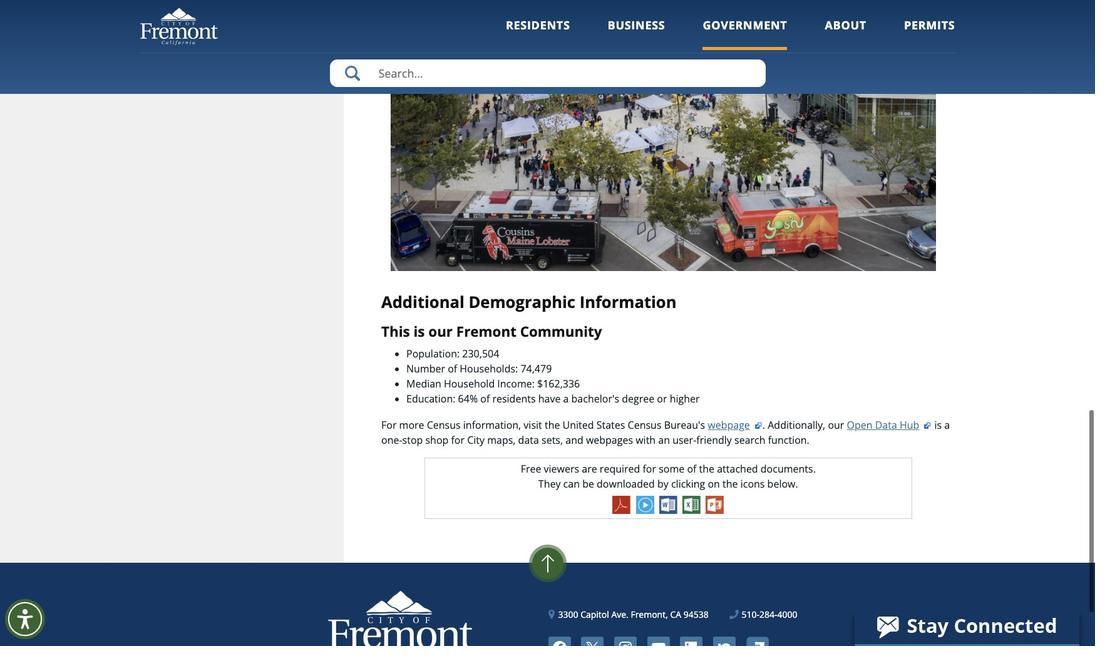 Task type: vqa. For each thing, say whether or not it's contained in the screenshot.
Planning, Building, & Permit Services "link"
no



Task type: describe. For each thing, give the bounding box(es) containing it.
household
[[444, 377, 495, 391]]

for
[[381, 418, 397, 432]]

by
[[658, 477, 669, 491]]

download windows media player image
[[636, 496, 654, 514]]

footer my icon image
[[746, 637, 769, 646]]

icons
[[741, 477, 765, 491]]

bureau's
[[664, 418, 705, 432]]

population:
[[407, 347, 460, 361]]

permits link
[[904, 18, 956, 50]]

about link
[[825, 18, 867, 50]]

footer ig icon image
[[614, 637, 637, 646]]

footer tw icon image
[[581, 637, 604, 646]]

permits
[[904, 18, 956, 33]]

footer fb icon image
[[548, 637, 571, 646]]

this
[[381, 322, 410, 342]]

stay connected image
[[855, 609, 1079, 645]]

friendly
[[697, 433, 732, 447]]

data
[[518, 433, 539, 447]]

degree
[[622, 392, 655, 406]]

64%
[[458, 392, 478, 406]]

this is our fremont community population: 230,504 number of households: 74,479 median household income: $162,336 education: 64% of residents have a bachelor's degree or higher
[[381, 322, 700, 406]]

ave.
[[612, 609, 629, 621]]

attached
[[717, 462, 758, 476]]

a inside is a one-stop shop for city maps, data sets, and webpages with an user-friendly search function.
[[945, 418, 950, 432]]

3300 capitol ave. fremont, ca 94538 link
[[549, 608, 709, 621]]

for inside is a one-stop shop for city maps, data sets, and webpages with an user-friendly search function.
[[451, 433, 465, 447]]

webpage
[[708, 418, 750, 432]]

our for fremont
[[429, 322, 453, 342]]

higher
[[670, 392, 700, 406]]

fremont
[[457, 322, 517, 342]]

number
[[407, 362, 445, 376]]

stop
[[402, 433, 423, 447]]

be
[[583, 477, 594, 491]]

0 vertical spatial the
[[545, 418, 560, 432]]

demographic
[[469, 291, 576, 313]]

some
[[659, 462, 685, 476]]

residents
[[493, 392, 536, 406]]

74,479
[[521, 362, 552, 376]]

one-
[[381, 433, 402, 447]]

government
[[703, 18, 788, 33]]

viewers
[[544, 462, 579, 476]]

more
[[399, 418, 424, 432]]

0 vertical spatial of
[[448, 362, 457, 376]]

education:
[[407, 392, 456, 406]]

is a one-stop shop for city maps, data sets, and webpages with an user-friendly search function.
[[381, 418, 950, 447]]

states
[[597, 418, 625, 432]]

1 census from the left
[[427, 418, 461, 432]]

maps,
[[487, 433, 516, 447]]

user-
[[673, 433, 697, 447]]

documents.
[[761, 462, 816, 476]]

open data hub link
[[847, 418, 932, 432]]

visit
[[524, 418, 542, 432]]

. additionally, our open data hub
[[763, 418, 920, 432]]

and
[[566, 433, 584, 447]]

.
[[763, 418, 765, 432]]

open
[[847, 418, 873, 432]]

4000
[[778, 609, 798, 621]]

Search text field
[[330, 60, 766, 87]]



Task type: locate. For each thing, give the bounding box(es) containing it.
they
[[539, 477, 561, 491]]

an
[[659, 433, 670, 447]]

1 vertical spatial is
[[935, 418, 942, 432]]

of up household
[[448, 362, 457, 376]]

the up on
[[699, 462, 715, 476]]

function.
[[768, 433, 810, 447]]

is right this
[[414, 322, 425, 342]]

1 horizontal spatial census
[[628, 418, 662, 432]]

free
[[521, 462, 541, 476]]

download excel viewer image
[[683, 496, 701, 514]]

0 horizontal spatial for
[[451, 433, 465, 447]]

0 vertical spatial our
[[429, 322, 453, 342]]

united
[[563, 418, 594, 432]]

community
[[520, 322, 602, 342]]

1 vertical spatial of
[[481, 392, 490, 406]]

download powerpoint viewer image
[[706, 496, 724, 514]]

the up sets,
[[545, 418, 560, 432]]

sets,
[[542, 433, 563, 447]]

footer nd icon image
[[713, 637, 736, 646]]

1 vertical spatial our
[[828, 418, 845, 432]]

free viewers are required for some of the attached documents. they can be downloaded by clicking on the icons below.
[[521, 462, 816, 491]]

510-284-4000
[[742, 609, 798, 621]]

income:
[[498, 377, 535, 391]]

1 horizontal spatial for
[[643, 462, 656, 476]]

capitol
[[581, 609, 609, 621]]

information
[[580, 291, 677, 313]]

0 vertical spatial for
[[451, 433, 465, 447]]

1 vertical spatial for
[[643, 462, 656, 476]]

1 horizontal spatial the
[[699, 462, 715, 476]]

are
[[582, 462, 597, 476]]

census
[[427, 418, 461, 432], [628, 418, 662, 432]]

below.
[[768, 477, 798, 491]]

our inside this is our fremont community population: 230,504 number of households: 74,479 median household income: $162,336 education: 64% of residents have a bachelor's degree or higher
[[429, 322, 453, 342]]

fremont,
[[631, 609, 668, 621]]

0 vertical spatial a
[[563, 392, 569, 406]]

2 vertical spatial of
[[687, 462, 697, 476]]

required
[[600, 462, 640, 476]]

households:
[[460, 362, 518, 376]]

for left some
[[643, 462, 656, 476]]

our left open
[[828, 418, 845, 432]]

or
[[657, 392, 667, 406]]

3300 capitol ave. fremont, ca 94538
[[558, 609, 709, 621]]

of up clicking
[[687, 462, 697, 476]]

2 horizontal spatial the
[[723, 477, 738, 491]]

510-
[[742, 609, 760, 621]]

is
[[414, 322, 425, 342], [935, 418, 942, 432]]

1 vertical spatial a
[[945, 418, 950, 432]]

the
[[545, 418, 560, 432], [699, 462, 715, 476], [723, 477, 738, 491]]

is inside is a one-stop shop for city maps, data sets, and webpages with an user-friendly search function.
[[935, 418, 942, 432]]

2 vertical spatial the
[[723, 477, 738, 491]]

government link
[[703, 18, 788, 50]]

hub
[[900, 418, 920, 432]]

footer li icon image
[[680, 637, 703, 646]]

a right hub
[[945, 418, 950, 432]]

can
[[563, 477, 580, 491]]

our for open
[[828, 418, 845, 432]]

0 horizontal spatial census
[[427, 418, 461, 432]]

0 horizontal spatial the
[[545, 418, 560, 432]]

residents
[[506, 18, 570, 33]]

for
[[451, 433, 465, 447], [643, 462, 656, 476]]

230,504
[[462, 347, 499, 361]]

1 horizontal spatial of
[[481, 392, 490, 406]]

residents link
[[506, 18, 570, 50]]

our up population: at left
[[429, 322, 453, 342]]

1 vertical spatial the
[[699, 462, 715, 476]]

download acrobat reader image
[[613, 496, 631, 514]]

510-284-4000 link
[[730, 608, 798, 621]]

a inside this is our fremont community population: 230,504 number of households: 74,479 median household income: $162,336 education: 64% of residents have a bachelor's degree or higher
[[563, 392, 569, 406]]

city
[[467, 433, 485, 447]]

download word viewer image
[[659, 496, 678, 514]]

about
[[825, 18, 867, 33]]

0 vertical spatial is
[[414, 322, 425, 342]]

information,
[[463, 418, 521, 432]]

median
[[407, 377, 442, 391]]

a right have
[[563, 392, 569, 406]]

footer yt icon image
[[647, 637, 670, 646]]

clicking
[[671, 477, 705, 491]]

additional
[[381, 291, 465, 313]]

for left city
[[451, 433, 465, 447]]

additionally,
[[768, 418, 826, 432]]

on
[[708, 477, 720, 491]]

webpage link
[[708, 418, 763, 432]]

1 horizontal spatial our
[[828, 418, 845, 432]]

view of community gathering with food trucks and the downtown event center including a roof full of solar panels with hills in the background image
[[391, 0, 936, 271]]

0 horizontal spatial a
[[563, 392, 569, 406]]

webpages
[[586, 433, 633, 447]]

search
[[735, 433, 766, 447]]

shop
[[426, 433, 449, 447]]

census up shop
[[427, 418, 461, 432]]

our
[[429, 322, 453, 342], [828, 418, 845, 432]]

data
[[875, 418, 897, 432]]

additional demographic information
[[381, 291, 677, 313]]

1 horizontal spatial a
[[945, 418, 950, 432]]

94538
[[684, 609, 709, 621]]

1 horizontal spatial is
[[935, 418, 942, 432]]

business link
[[608, 18, 666, 50]]

for inside free viewers are required for some of the attached documents. they can be downloaded by clicking on the icons below.
[[643, 462, 656, 476]]

3300
[[558, 609, 578, 621]]

0 horizontal spatial our
[[429, 322, 453, 342]]

ca
[[670, 609, 682, 621]]

$162,336
[[537, 377, 580, 391]]

for more census information, visit the united states census bureau's webpage
[[381, 418, 750, 432]]

0 horizontal spatial is
[[414, 322, 425, 342]]

a
[[563, 392, 569, 406], [945, 418, 950, 432]]

of inside free viewers are required for some of the attached documents. they can be downloaded by clicking on the icons below.
[[687, 462, 697, 476]]

2 horizontal spatial of
[[687, 462, 697, 476]]

the right on
[[723, 477, 738, 491]]

2 census from the left
[[628, 418, 662, 432]]

is right hub
[[935, 418, 942, 432]]

284-
[[760, 609, 778, 621]]

of right 64%
[[481, 392, 490, 406]]

is inside this is our fremont community population: 230,504 number of households: 74,479 median household income: $162,336 education: 64% of residents have a bachelor's degree or higher
[[414, 322, 425, 342]]

0 horizontal spatial of
[[448, 362, 457, 376]]

census up with
[[628, 418, 662, 432]]

have
[[538, 392, 561, 406]]

business
[[608, 18, 666, 33]]

bachelor's
[[572, 392, 620, 406]]

with
[[636, 433, 656, 447]]

downloaded
[[597, 477, 655, 491]]



